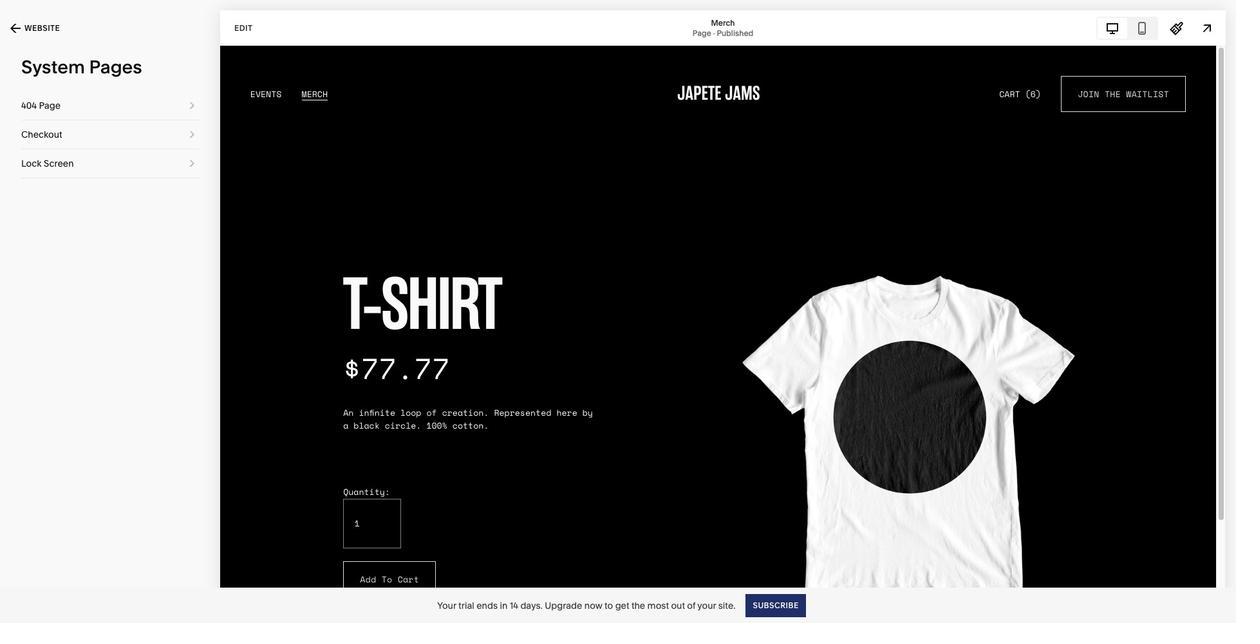 Task type: locate. For each thing, give the bounding box(es) containing it.
website
[[24, 23, 60, 33]]

to
[[605, 600, 613, 612]]

days.
[[521, 600, 543, 612]]

tab list
[[1098, 18, 1157, 38]]

in
[[500, 600, 508, 612]]

edit button
[[226, 16, 261, 40]]

page
[[693, 28, 712, 38], [39, 100, 61, 111]]

subscribe button
[[746, 594, 806, 617]]

merch page · published
[[693, 18, 754, 38]]

edit
[[234, 23, 253, 33]]

page for merch page · published
[[693, 28, 712, 38]]

published
[[717, 28, 754, 38]]

page inside 'merch page · published'
[[693, 28, 712, 38]]

0 vertical spatial page
[[693, 28, 712, 38]]

404
[[21, 100, 37, 111]]

upgrade
[[545, 600, 582, 612]]

1 horizontal spatial page
[[693, 28, 712, 38]]

pages
[[89, 56, 142, 78]]

0 horizontal spatial page
[[39, 100, 61, 111]]

your trial ends in 14 days. upgrade now to get the most out of your site.
[[437, 600, 736, 612]]

·
[[713, 28, 715, 38]]

subscribe
[[753, 601, 799, 610]]

lock screen
[[21, 158, 74, 169]]

the
[[632, 600, 645, 612]]

1 vertical spatial page
[[39, 100, 61, 111]]

page inside 404 page button
[[39, 100, 61, 111]]

system pages
[[21, 56, 142, 78]]

page right 404
[[39, 100, 61, 111]]

most
[[648, 600, 669, 612]]

lock
[[21, 158, 42, 169]]

of
[[687, 600, 696, 612]]

page left ·
[[693, 28, 712, 38]]

404 page button
[[21, 91, 199, 120]]



Task type: vqa. For each thing, say whether or not it's contained in the screenshot.
Click To Connect
no



Task type: describe. For each thing, give the bounding box(es) containing it.
your
[[437, 600, 456, 612]]

merch
[[711, 18, 735, 27]]

now
[[585, 600, 603, 612]]

get
[[615, 600, 630, 612]]

site.
[[719, 600, 736, 612]]

out
[[671, 600, 685, 612]]

14
[[510, 600, 518, 612]]

checkout
[[21, 129, 62, 140]]

system
[[21, 56, 85, 78]]

checkout button
[[21, 120, 199, 149]]

page for 404 page
[[39, 100, 61, 111]]

404 page
[[21, 100, 61, 111]]

screen
[[44, 158, 74, 169]]

trial
[[459, 600, 475, 612]]

website button
[[0, 14, 74, 43]]

ends
[[477, 600, 498, 612]]

lock screen button
[[21, 149, 199, 178]]

your
[[698, 600, 716, 612]]



